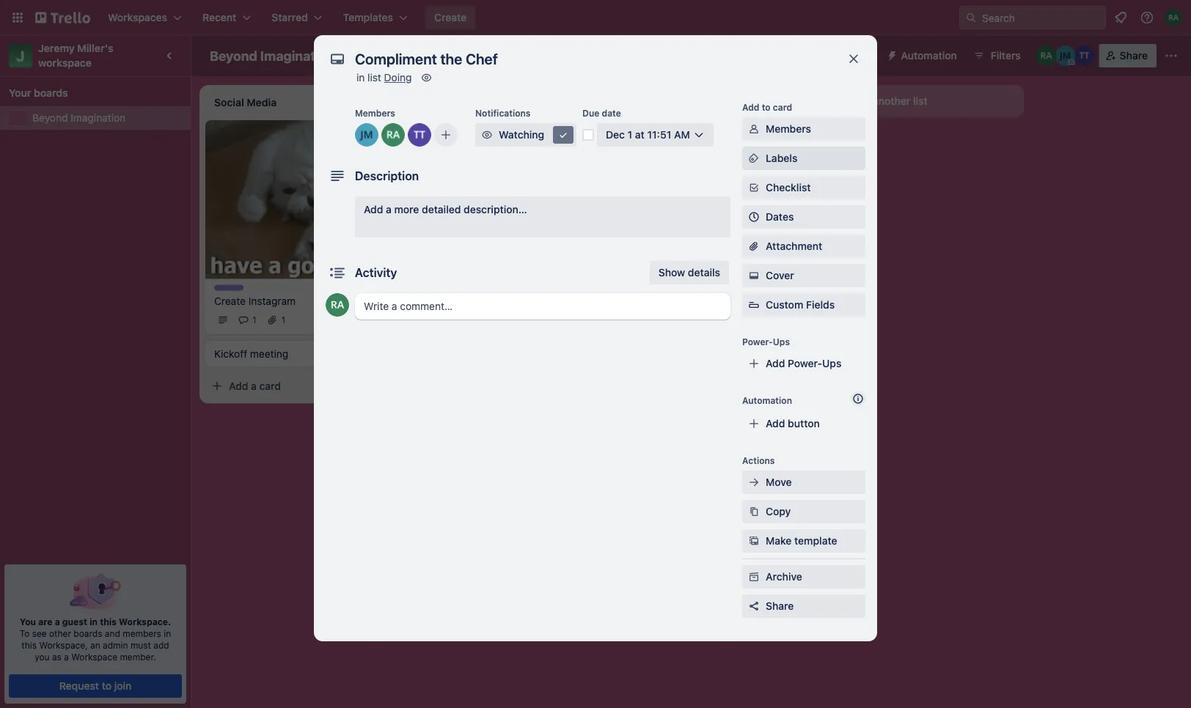 Task type: describe. For each thing, give the bounding box(es) containing it.
add another list
[[851, 95, 928, 107]]

filters button
[[969, 44, 1025, 67]]

1 vertical spatial power-ups
[[742, 337, 790, 347]]

activity
[[355, 266, 397, 280]]

add left "another"
[[851, 95, 870, 107]]

0 horizontal spatial share button
[[742, 595, 866, 618]]

kickoff
[[214, 348, 247, 360]]

1 vertical spatial ups
[[773, 337, 790, 347]]

card right '11:51'
[[676, 133, 698, 145]]

1 down create instagram
[[252, 315, 256, 325]]

request to join
[[59, 680, 132, 693]]

color: bold red, title: "thoughts" element
[[423, 126, 463, 137]]

jeremy miller (jeremymiller198) image
[[1056, 45, 1076, 66]]

attachment
[[766, 240, 823, 252]]

open information menu image
[[1140, 10, 1155, 25]]

copy link
[[742, 500, 866, 524]]

move link
[[742, 471, 866, 494]]

create for create instagram
[[214, 295, 246, 307]]

1 horizontal spatial ups
[[823, 358, 842, 370]]

guest
[[62, 617, 87, 627]]

in list doing
[[357, 72, 412, 84]]

your boards
[[9, 87, 68, 99]]

to for join
[[102, 680, 112, 693]]

1 vertical spatial jeremy miller (jeremymiller198) image
[[558, 185, 575, 202]]

create for create
[[434, 11, 467, 23]]

power-ups button
[[786, 44, 878, 67]]

power- inside "add power-ups" link
[[788, 358, 823, 370]]

an
[[90, 640, 100, 651]]

create instagram link
[[214, 294, 384, 308]]

0 vertical spatial terry turtle (terryturtle) image
[[408, 123, 431, 147]]

workspace.
[[119, 617, 171, 627]]

watching
[[499, 129, 545, 141]]

0 horizontal spatial list
[[368, 72, 381, 84]]

dec 1 at 11:51 am button
[[597, 123, 714, 147]]

1 horizontal spatial members
[[766, 123, 811, 135]]

custom fields
[[766, 299, 835, 311]]

1 horizontal spatial terry turtle (terryturtle) image
[[537, 185, 555, 202]]

dec 1
[[461, 189, 484, 199]]

show details link
[[650, 261, 729, 285]]

custom fields button
[[742, 298, 866, 313]]

kickoff meeting
[[214, 348, 289, 360]]

am
[[674, 129, 690, 141]]

add left more at the top left of the page
[[364, 204, 383, 216]]

add down add a more detailed description… on the top left of page
[[437, 221, 457, 233]]

1 horizontal spatial terry turtle (terryturtle) image
[[1075, 45, 1095, 66]]

show menu image
[[1164, 48, 1179, 63]]

add
[[154, 640, 169, 651]]

and
[[105, 629, 120, 639]]

add a more detailed description… link
[[355, 197, 731, 238]]

add power-ups link
[[742, 352, 866, 376]]

1 horizontal spatial ruby anderson (rubyanderson7) image
[[1036, 45, 1057, 66]]

1 horizontal spatial ruby anderson (rubyanderson7) image
[[578, 185, 596, 202]]

date
[[602, 108, 621, 118]]

checklist
[[766, 182, 811, 194]]

make template link
[[742, 530, 866, 553]]

another
[[873, 95, 911, 107]]

0 horizontal spatial beyond
[[32, 112, 68, 124]]

you are a guest in this workspace. to see other boards and members in this workspace, an admin must add you as a workspace member.
[[20, 617, 171, 663]]

dec for dec 1
[[461, 189, 477, 199]]

1 horizontal spatial in
[[164, 629, 171, 639]]

sm image for move
[[747, 475, 762, 490]]

due
[[583, 108, 600, 118]]

watching button
[[475, 123, 577, 147]]

button
[[788, 418, 820, 430]]

star or unstar board image
[[351, 50, 363, 62]]

1 vertical spatial add a card
[[437, 221, 489, 233]]

sm image for automation
[[881, 44, 901, 65]]

admin
[[103, 640, 128, 651]]

attachment button
[[742, 235, 866, 258]]

0 horizontal spatial ruby anderson (rubyanderson7) image
[[326, 293, 349, 317]]

description
[[355, 169, 419, 183]]

request to join button
[[9, 675, 182, 698]]

Search field
[[977, 7, 1106, 29]]

instagram
[[249, 295, 296, 307]]

0 vertical spatial ruby anderson (rubyanderson7) image
[[1165, 9, 1183, 26]]

workspace visible button
[[372, 44, 495, 67]]

beyond imagination inside 'text field'
[[210, 48, 335, 63]]

2 vertical spatial add a card
[[229, 380, 281, 392]]

power-ups inside button
[[815, 50, 869, 62]]

thinking link
[[423, 135, 593, 150]]

a down "kickoff meeting"
[[251, 380, 257, 392]]

more
[[394, 204, 419, 216]]

0 horizontal spatial terry turtle (terryturtle) image
[[370, 311, 387, 329]]

add a more detailed description…
[[364, 204, 527, 216]]

archive link
[[742, 566, 866, 589]]

members link
[[742, 117, 866, 141]]

checklist link
[[742, 176, 866, 200]]

to
[[20, 629, 30, 639]]

workspace
[[38, 57, 92, 69]]

11:51
[[647, 129, 672, 141]]

primary element
[[0, 0, 1191, 35]]

dec for dec 1 at 11:51 am
[[606, 129, 625, 141]]

0 notifications image
[[1112, 9, 1130, 26]]

workspace,
[[39, 640, 88, 651]]

add another list button
[[825, 85, 1024, 117]]

workspace inside you are a guest in this workspace. to see other boards and members in this workspace, an admin must add you as a workspace member.
[[71, 652, 117, 663]]

sm image for watching
[[480, 128, 494, 142]]

2 horizontal spatial add a card button
[[622, 128, 787, 151]]

custom
[[766, 299, 804, 311]]

Dec 1 checkbox
[[443, 185, 488, 202]]

share for share button to the left
[[766, 601, 794, 613]]

0 vertical spatial members
[[355, 108, 395, 118]]

visible
[[455, 50, 486, 62]]

join
[[114, 680, 132, 693]]

add left button
[[766, 418, 785, 430]]

1 vertical spatial imagination
[[71, 112, 126, 124]]

doing
[[384, 72, 412, 84]]

thinking
[[423, 136, 463, 148]]

as
[[52, 652, 62, 663]]

fields
[[806, 299, 835, 311]]

add button button
[[742, 412, 866, 436]]

card down meeting
[[259, 380, 281, 392]]

other
[[49, 629, 71, 639]]

compliment the chef
[[423, 168, 523, 180]]

jeremy miller's workspace
[[38, 42, 116, 69]]

template
[[795, 535, 838, 547]]

cover link
[[742, 264, 866, 288]]

list inside button
[[913, 95, 928, 107]]

a down add a more detailed description… on the top left of page
[[459, 221, 465, 233]]

1 horizontal spatial this
[[100, 617, 117, 627]]



Task type: locate. For each thing, give the bounding box(es) containing it.
card down the description…
[[468, 221, 489, 233]]

1 inside dec 1 option
[[480, 189, 484, 199]]

members down in list doing
[[355, 108, 395, 118]]

terry turtle (terryturtle) image down the activity
[[370, 311, 387, 329]]

color: purple, title: none image
[[214, 285, 244, 291]]

you
[[35, 652, 50, 663]]

1 left 'at'
[[628, 129, 633, 141]]

card up members link
[[773, 102, 793, 112]]

share for right share button
[[1120, 50, 1148, 62]]

sm image down actions
[[747, 475, 762, 490]]

0 horizontal spatial create
[[214, 295, 246, 307]]

create from template… image
[[792, 134, 804, 145]]

Write a comment text field
[[355, 293, 731, 320]]

a right are
[[55, 617, 60, 627]]

ruby anderson (rubyanderson7) image up the kickoff meeting 'link'
[[326, 293, 349, 317]]

share down archive on the bottom of the page
[[766, 601, 794, 613]]

sm image inside move link
[[747, 475, 762, 490]]

1 vertical spatial share
[[766, 601, 794, 613]]

2 vertical spatial ruby anderson (rubyanderson7) image
[[326, 293, 349, 317]]

dates
[[766, 211, 794, 223]]

0 vertical spatial to
[[762, 102, 771, 112]]

1 horizontal spatial add a card button
[[414, 216, 578, 239]]

1 vertical spatial beyond
[[32, 112, 68, 124]]

0 vertical spatial jeremy miller (jeremymiller198) image
[[355, 123, 379, 147]]

1 horizontal spatial beyond
[[210, 48, 257, 63]]

a
[[668, 133, 673, 145], [386, 204, 392, 216], [459, 221, 465, 233], [251, 380, 257, 392], [55, 617, 60, 627], [64, 652, 69, 663]]

your
[[9, 87, 31, 99]]

1 vertical spatial ruby anderson (rubyanderson7) image
[[1036, 45, 1057, 66]]

ups up add another list
[[850, 50, 869, 62]]

sm image
[[747, 122, 762, 136], [480, 128, 494, 142], [747, 180, 762, 195], [747, 269, 762, 283], [747, 475, 762, 490]]

terry turtle (terryturtle) image
[[408, 123, 431, 147], [537, 185, 555, 202]]

beyond imagination
[[210, 48, 335, 63], [32, 112, 126, 124]]

boards up an
[[74, 629, 102, 639]]

members
[[355, 108, 395, 118], [766, 123, 811, 135]]

a left am
[[668, 133, 673, 145]]

labels
[[766, 152, 798, 164]]

1 vertical spatial beyond imagination
[[32, 112, 126, 124]]

automation up add another list button
[[901, 50, 957, 62]]

1 horizontal spatial share
[[1120, 50, 1148, 62]]

dec down 'date'
[[606, 129, 625, 141]]

2 vertical spatial power-
[[788, 358, 823, 370]]

actions
[[742, 456, 775, 466]]

compliment the chef link
[[423, 167, 593, 182]]

1 down instagram
[[281, 315, 286, 325]]

notifications
[[475, 108, 531, 118]]

0 horizontal spatial jeremy miller (jeremymiller198) image
[[355, 123, 379, 147]]

0 horizontal spatial ruby anderson (rubyanderson7) image
[[382, 123, 405, 147]]

create down color: purple, title: none icon
[[214, 295, 246, 307]]

0 horizontal spatial add a card
[[229, 380, 281, 392]]

add down kickoff
[[229, 380, 248, 392]]

terry turtle (terryturtle) image down compliment the chef 'link'
[[537, 185, 555, 202]]

move
[[766, 477, 792, 489]]

1 horizontal spatial boards
[[74, 629, 102, 639]]

sm image left labels
[[747, 151, 762, 166]]

ups inside button
[[850, 50, 869, 62]]

1 horizontal spatial to
[[762, 102, 771, 112]]

2 horizontal spatial add a card
[[646, 133, 698, 145]]

to left join
[[102, 680, 112, 693]]

0 vertical spatial ups
[[850, 50, 869, 62]]

sm image inside cover link
[[747, 269, 762, 283]]

to
[[762, 102, 771, 112], [102, 680, 112, 693]]

add a card down "kickoff meeting"
[[229, 380, 281, 392]]

share button down archive 'link'
[[742, 595, 866, 618]]

to for card
[[762, 102, 771, 112]]

1 vertical spatial list
[[913, 95, 928, 107]]

2 vertical spatial ups
[[823, 358, 842, 370]]

sm image left mark due date as complete option on the top left of the page
[[556, 128, 571, 142]]

archive
[[766, 571, 803, 583]]

your boards with 1 items element
[[9, 84, 175, 102]]

make template
[[766, 535, 838, 547]]

1 vertical spatial boards
[[74, 629, 102, 639]]

automation inside button
[[901, 50, 957, 62]]

copy
[[766, 506, 791, 518]]

0 vertical spatial terry turtle (terryturtle) image
[[1075, 45, 1095, 66]]

members up labels
[[766, 123, 811, 135]]

meeting
[[250, 348, 289, 360]]

terry turtle (terryturtle) image down 'search' field
[[1075, 45, 1095, 66]]

create
[[434, 11, 467, 23], [214, 295, 246, 307]]

sm image inside archive 'link'
[[747, 570, 762, 585]]

1 horizontal spatial list
[[913, 95, 928, 107]]

0 horizontal spatial add a card button
[[205, 374, 370, 398]]

sm image for copy
[[747, 505, 762, 519]]

terry turtle (terryturtle) image
[[1075, 45, 1095, 66], [370, 311, 387, 329]]

0 vertical spatial share
[[1120, 50, 1148, 62]]

sm image for checklist
[[747, 180, 762, 195]]

2 horizontal spatial ruby anderson (rubyanderson7) image
[[1165, 9, 1183, 26]]

0 horizontal spatial automation
[[742, 395, 792, 406]]

add a card down add a more detailed description… on the top left of page
[[437, 221, 489, 233]]

thoughts
[[423, 127, 463, 137]]

0 horizontal spatial workspace
[[71, 652, 117, 663]]

miller's
[[77, 42, 114, 54]]

jeremy
[[38, 42, 75, 54]]

automation up add button
[[742, 395, 792, 406]]

sm image for members
[[747, 122, 762, 136]]

0 horizontal spatial terry turtle (terryturtle) image
[[408, 123, 431, 147]]

Mark due date as complete checkbox
[[583, 129, 594, 141]]

board link
[[497, 44, 560, 67]]

compliment
[[423, 168, 480, 180]]

list
[[368, 72, 381, 84], [913, 95, 928, 107]]

list left doing
[[368, 72, 381, 84]]

add up members link
[[742, 102, 760, 112]]

1 vertical spatial members
[[766, 123, 811, 135]]

1 horizontal spatial dec
[[606, 129, 625, 141]]

jeremy miller (jeremymiller198) image up description on the left
[[355, 123, 379, 147]]

member.
[[120, 652, 156, 663]]

1 vertical spatial this
[[22, 640, 37, 651]]

sm image left make
[[747, 534, 762, 549]]

card
[[773, 102, 793, 112], [676, 133, 698, 145], [468, 221, 489, 233], [259, 380, 281, 392]]

0 horizontal spatial in
[[90, 617, 98, 627]]

doing link
[[384, 72, 412, 84]]

0 vertical spatial ruby anderson (rubyanderson7) image
[[382, 123, 405, 147]]

0 vertical spatial in
[[357, 72, 365, 84]]

0 vertical spatial beyond
[[210, 48, 257, 63]]

1 horizontal spatial add a card
[[437, 221, 489, 233]]

automation button
[[881, 44, 966, 67]]

add down custom
[[766, 358, 785, 370]]

0 horizontal spatial boards
[[34, 87, 68, 99]]

members
[[123, 629, 161, 639]]

1 vertical spatial in
[[90, 617, 98, 627]]

0 horizontal spatial beyond imagination
[[32, 112, 126, 124]]

add a card right 'at'
[[646, 133, 698, 145]]

ruby anderson (rubyanderson7) image right open information menu image
[[1165, 9, 1183, 26]]

sm image down workspace visible button at the left
[[419, 70, 434, 85]]

sm image for cover
[[747, 269, 762, 283]]

1 vertical spatial workspace
[[71, 652, 117, 663]]

1 horizontal spatial beyond imagination
[[210, 48, 335, 63]]

this
[[100, 617, 117, 627], [22, 640, 37, 651]]

1 horizontal spatial imagination
[[260, 48, 335, 63]]

1 horizontal spatial share button
[[1100, 44, 1157, 67]]

0 vertical spatial create
[[434, 11, 467, 23]]

1 horizontal spatial workspace
[[398, 50, 452, 62]]

ruby anderson (rubyanderson7) image up description on the left
[[382, 123, 405, 147]]

power-ups up add another list
[[815, 50, 869, 62]]

share button
[[1100, 44, 1157, 67], [742, 595, 866, 618]]

0 vertical spatial beyond imagination
[[210, 48, 335, 63]]

add power-ups
[[766, 358, 842, 370]]

2 vertical spatial in
[[164, 629, 171, 639]]

power-ups down custom
[[742, 337, 790, 347]]

beyond imagination link
[[32, 111, 182, 125]]

chef
[[501, 168, 523, 180]]

add right 'at'
[[646, 133, 665, 145]]

customize views image
[[567, 48, 582, 63]]

2 horizontal spatial ups
[[850, 50, 869, 62]]

dec inside option
[[461, 189, 477, 199]]

imagination
[[260, 48, 335, 63], [71, 112, 126, 124]]

workspace inside workspace visible button
[[398, 50, 452, 62]]

this up and
[[100, 617, 117, 627]]

sm image down 'notifications'
[[480, 128, 494, 142]]

sm image inside 'checklist' link
[[747, 180, 762, 195]]

1 horizontal spatial jeremy miller (jeremymiller198) image
[[558, 185, 575, 202]]

add button
[[766, 418, 820, 430]]

beyond inside 'text field'
[[210, 48, 257, 63]]

dec down compliment the chef
[[461, 189, 477, 199]]

dec 1 at 11:51 am
[[606, 129, 690, 141]]

a right as
[[64, 652, 69, 663]]

2 horizontal spatial in
[[357, 72, 365, 84]]

labels link
[[742, 147, 866, 170]]

2 vertical spatial add a card button
[[205, 374, 370, 398]]

create button
[[426, 6, 476, 29]]

cover
[[766, 270, 794, 282]]

beyond
[[210, 48, 257, 63], [32, 112, 68, 124]]

sm image inside make template link
[[747, 534, 762, 549]]

0 horizontal spatial power-ups
[[742, 337, 790, 347]]

1 vertical spatial automation
[[742, 395, 792, 406]]

add a card button
[[622, 128, 787, 151], [414, 216, 578, 239], [205, 374, 370, 398]]

1 vertical spatial create
[[214, 295, 246, 307]]

request
[[59, 680, 99, 693]]

workspace up doing
[[398, 50, 452, 62]]

filters
[[991, 50, 1021, 62]]

in
[[357, 72, 365, 84], [90, 617, 98, 627], [164, 629, 171, 639]]

list right "another"
[[913, 95, 928, 107]]

0 vertical spatial power-
[[815, 50, 850, 62]]

0 vertical spatial dec
[[606, 129, 625, 141]]

jeremy miller (jeremymiller198) image down compliment the chef 'link'
[[558, 185, 575, 202]]

0 vertical spatial add a card
[[646, 133, 698, 145]]

ups down fields
[[823, 358, 842, 370]]

ruby anderson (rubyanderson7) image
[[1165, 9, 1183, 26], [1036, 45, 1057, 66], [326, 293, 349, 317]]

see
[[32, 629, 47, 639]]

boards
[[34, 87, 68, 99], [74, 629, 102, 639]]

in down star or unstar board 'icon'
[[357, 72, 365, 84]]

create up the workspace visible
[[434, 11, 467, 23]]

a left more at the top left of the page
[[386, 204, 392, 216]]

sm image up "another"
[[881, 44, 901, 65]]

sm image for labels
[[747, 151, 762, 166]]

sm image inside automation button
[[881, 44, 901, 65]]

0 vertical spatial share button
[[1100, 44, 1157, 67]]

0 vertical spatial this
[[100, 617, 117, 627]]

1 down the
[[480, 189, 484, 199]]

share button down 0 notifications icon
[[1100, 44, 1157, 67]]

in right guest
[[90, 617, 98, 627]]

power- inside power-ups button
[[815, 50, 850, 62]]

sm image inside copy link
[[747, 505, 762, 519]]

sm image left archive on the bottom of the page
[[747, 570, 762, 585]]

are
[[38, 617, 53, 627]]

0 vertical spatial boards
[[34, 87, 68, 99]]

0 vertical spatial imagination
[[260, 48, 335, 63]]

this down to
[[22, 640, 37, 651]]

terry turtle (terryturtle) image left add members to card image in the top left of the page
[[408, 123, 431, 147]]

description…
[[464, 204, 527, 216]]

ups up add power-ups
[[773, 337, 790, 347]]

kickoff meeting link
[[214, 347, 384, 361]]

sm image for make template
[[747, 534, 762, 549]]

details
[[688, 267, 720, 279]]

power-
[[815, 50, 850, 62], [742, 337, 773, 347], [788, 358, 823, 370]]

1 vertical spatial dec
[[461, 189, 477, 199]]

None text field
[[348, 45, 832, 72]]

make
[[766, 535, 792, 547]]

the
[[483, 168, 498, 180]]

back to home image
[[35, 6, 90, 29]]

1 vertical spatial power-
[[742, 337, 773, 347]]

sm image inside watching button
[[556, 128, 571, 142]]

due date
[[583, 108, 621, 118]]

imagination left star or unstar board 'icon'
[[260, 48, 335, 63]]

j
[[16, 47, 25, 64]]

0 horizontal spatial share
[[766, 601, 794, 613]]

imagination inside 'text field'
[[260, 48, 335, 63]]

1 vertical spatial ruby anderson (rubyanderson7) image
[[578, 185, 596, 202]]

sm image down add to card at the top right
[[747, 122, 762, 136]]

1 vertical spatial share button
[[742, 595, 866, 618]]

to inside button
[[102, 680, 112, 693]]

ruby anderson (rubyanderson7) image down 'search' field
[[1036, 45, 1057, 66]]

sm image inside watching button
[[480, 128, 494, 142]]

add a card
[[646, 133, 698, 145], [437, 221, 489, 233], [229, 380, 281, 392]]

ups
[[850, 50, 869, 62], [773, 337, 790, 347], [823, 358, 842, 370]]

boards inside you are a guest in this workspace. to see other boards and members in this workspace, an admin must add you as a workspace member.
[[74, 629, 102, 639]]

0 vertical spatial power-ups
[[815, 50, 869, 62]]

sm image for archive
[[747, 570, 762, 585]]

add to card
[[742, 102, 793, 112]]

ruby anderson (rubyanderson7) image down mark due date as complete option on the top left of the page
[[578, 185, 596, 202]]

search image
[[966, 12, 977, 23]]

0 horizontal spatial this
[[22, 640, 37, 651]]

sm image left cover
[[747, 269, 762, 283]]

1 horizontal spatial power-ups
[[815, 50, 869, 62]]

1 vertical spatial to
[[102, 680, 112, 693]]

sm image left copy
[[747, 505, 762, 519]]

1 inside dec 1 at 11:51 am button
[[628, 129, 633, 141]]

1 horizontal spatial automation
[[901, 50, 957, 62]]

imagination down your boards with 1 items element
[[71, 112, 126, 124]]

Board name text field
[[202, 44, 342, 67]]

0 horizontal spatial imagination
[[71, 112, 126, 124]]

thoughts thinking
[[423, 127, 463, 148]]

board
[[522, 50, 551, 62]]

workspace down an
[[71, 652, 117, 663]]

add members to card image
[[440, 128, 452, 142]]

1 horizontal spatial create
[[434, 11, 467, 23]]

jeremy miller (jeremymiller198) image
[[355, 123, 379, 147], [558, 185, 575, 202]]

0 vertical spatial list
[[368, 72, 381, 84]]

sm image
[[881, 44, 901, 65], [419, 70, 434, 85], [556, 128, 571, 142], [747, 151, 762, 166], [747, 505, 762, 519], [747, 534, 762, 549], [747, 570, 762, 585]]

1 vertical spatial add a card button
[[414, 216, 578, 239]]

must
[[131, 640, 151, 651]]

create instagram
[[214, 295, 296, 307]]

0 horizontal spatial members
[[355, 108, 395, 118]]

sm image inside members link
[[747, 122, 762, 136]]

0 vertical spatial add a card button
[[622, 128, 787, 151]]

create inside button
[[434, 11, 467, 23]]

sm image inside labels link
[[747, 151, 762, 166]]

ruby anderson (rubyanderson7) image
[[382, 123, 405, 147], [578, 185, 596, 202]]

0 horizontal spatial ups
[[773, 337, 790, 347]]

dec
[[606, 129, 625, 141], [461, 189, 477, 199]]

to up members link
[[762, 102, 771, 112]]

add
[[851, 95, 870, 107], [742, 102, 760, 112], [646, 133, 665, 145], [364, 204, 383, 216], [437, 221, 457, 233], [766, 358, 785, 370], [229, 380, 248, 392], [766, 418, 785, 430]]

share left show menu icon
[[1120, 50, 1148, 62]]

1
[[628, 129, 633, 141], [480, 189, 484, 199], [252, 315, 256, 325], [281, 315, 286, 325]]

detailed
[[422, 204, 461, 216]]

you
[[20, 617, 36, 627]]

sm image left checklist
[[747, 180, 762, 195]]

workspace
[[398, 50, 452, 62], [71, 652, 117, 663]]

1 vertical spatial terry turtle (terryturtle) image
[[370, 311, 387, 329]]

workspace visible
[[398, 50, 486, 62]]

show
[[659, 267, 685, 279]]

0 vertical spatial automation
[[901, 50, 957, 62]]

dec inside button
[[606, 129, 625, 141]]

boards right your
[[34, 87, 68, 99]]

in up add
[[164, 629, 171, 639]]



Task type: vqa. For each thing, say whether or not it's contained in the screenshot.
Tyler Black (tylerblack44) image at right
no



